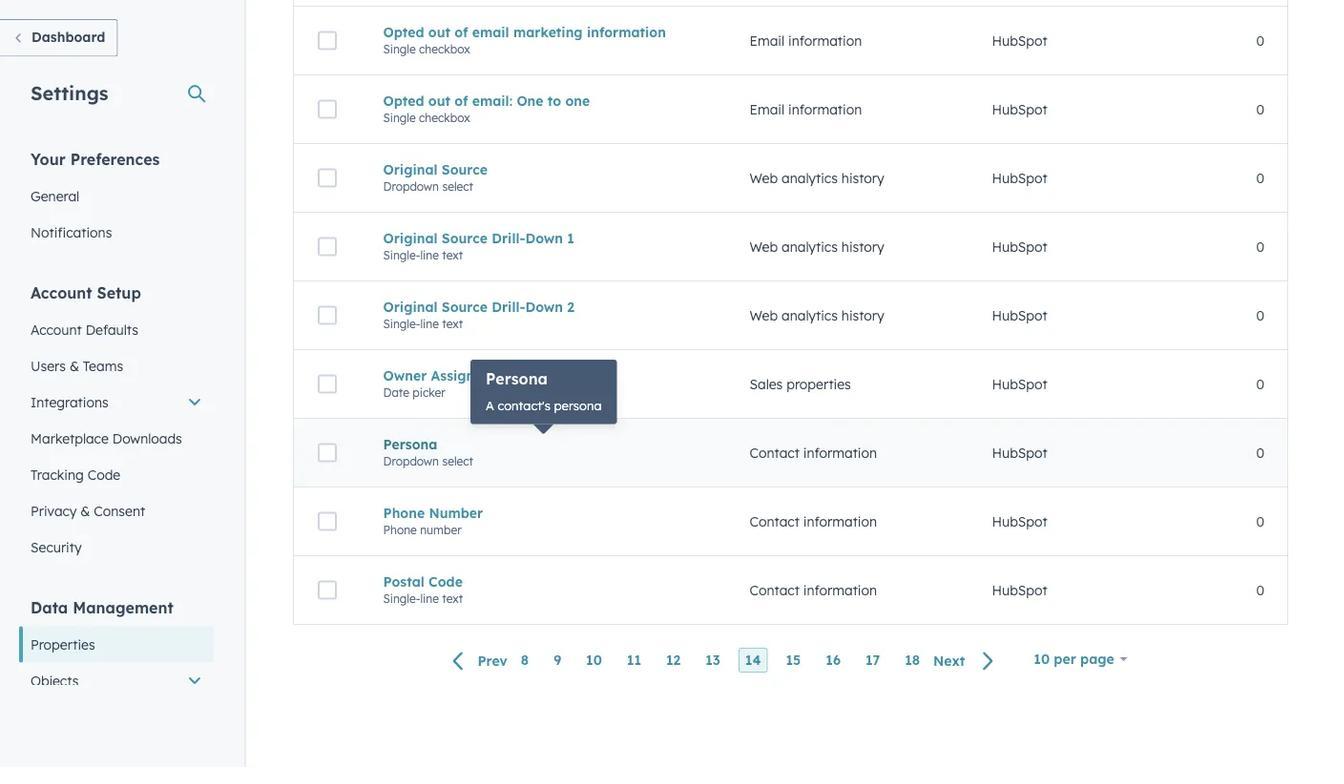 Task type: describe. For each thing, give the bounding box(es) containing it.
1 history from the top
[[842, 170, 885, 186]]

email information for opted out of email: one to one
[[750, 101, 863, 118]]

objects button
[[19, 663, 214, 699]]

information for postal code
[[804, 582, 878, 599]]

8 hubspot from the top
[[993, 513, 1048, 530]]

privacy & consent link
[[19, 493, 214, 529]]

hubspot for picker
[[993, 376, 1048, 393]]

original source drill-down 2 single-line text
[[383, 299, 575, 331]]

down for 2
[[526, 299, 563, 315]]

original source drill-down 2 button
[[383, 299, 704, 315]]

15
[[786, 652, 801, 669]]

security link
[[19, 529, 214, 566]]

consent
[[94, 503, 145, 519]]

next button
[[927, 649, 1007, 674]]

preferences
[[70, 149, 160, 169]]

10 per page button
[[1022, 641, 1141, 679]]

owner
[[383, 367, 427, 384]]

select inside persona dropdown select
[[442, 454, 474, 469]]

line inside postal code single-line text
[[421, 592, 439, 606]]

web analytics history for 2
[[750, 307, 885, 324]]

persona for persona a contact's persona
[[486, 370, 548, 389]]

text for original source drill-down 2
[[442, 317, 463, 331]]

9 button
[[547, 649, 568, 673]]

18
[[905, 652, 921, 669]]

11
[[627, 652, 642, 669]]

opted out of email: one to one button
[[383, 92, 704, 109]]

defaults
[[86, 321, 138, 338]]

assigned
[[431, 367, 491, 384]]

contact information for code
[[750, 582, 878, 599]]

tracking code link
[[19, 457, 214, 493]]

sales properties
[[750, 376, 852, 393]]

dropdown inside original source dropdown select
[[383, 179, 439, 194]]

email information for opted out of email marketing information
[[750, 32, 863, 49]]

pagination navigation
[[442, 648, 1007, 674]]

history for 1
[[842, 238, 885, 255]]

integrations
[[31, 394, 109, 411]]

hubspot for 1
[[993, 238, 1048, 255]]

postal
[[383, 574, 425, 590]]

16 button
[[820, 649, 848, 673]]

your
[[31, 149, 66, 169]]

notifications link
[[19, 214, 214, 251]]

original source drill-down 1 single-line text
[[383, 230, 575, 262]]

contact information for dropdown
[[750, 445, 878, 461]]

security
[[31, 539, 82, 556]]

opted out of email marketing information single checkbox
[[383, 24, 666, 56]]

original source drill-down 1 button
[[383, 230, 704, 247]]

code for tracking code
[[88, 466, 121, 483]]

text inside postal code single-line text
[[442, 592, 463, 606]]

of for email:
[[455, 92, 468, 109]]

10 for 10 per page
[[1034, 651, 1050, 668]]

general link
[[19, 178, 214, 214]]

account setup element
[[19, 282, 214, 566]]

0 for text
[[1257, 582, 1265, 599]]

setup
[[97, 283, 141, 302]]

account setup
[[31, 283, 141, 302]]

8 button
[[515, 649, 536, 673]]

picker
[[413, 386, 446, 400]]

tab panel containing opted out of email marketing information
[[278, 0, 1304, 694]]

source for original source
[[442, 161, 488, 178]]

& for users
[[70, 358, 79, 374]]

12
[[667, 652, 681, 669]]

information for persona
[[804, 445, 878, 461]]

users & teams
[[31, 358, 123, 374]]

marketplace downloads link
[[19, 421, 214, 457]]

source for original source drill-down 1
[[442, 230, 488, 247]]

properties link
[[19, 627, 214, 663]]

checkbox inside "opted out of email marketing information single checkbox"
[[419, 42, 470, 56]]

analytics for 2
[[782, 307, 838, 324]]

original source button
[[383, 161, 704, 178]]

2
[[567, 299, 575, 315]]

single inside "opted out of email marketing information single checkbox"
[[383, 42, 416, 56]]

notifications
[[31, 224, 112, 241]]

tracking
[[31, 466, 84, 483]]

0 horizontal spatial date
[[383, 386, 410, 400]]

dashboard
[[32, 29, 105, 45]]

users
[[31, 358, 66, 374]]

9
[[554, 652, 562, 669]]

one
[[566, 92, 590, 109]]

select inside original source dropdown select
[[442, 179, 474, 194]]

1 analytics from the top
[[782, 170, 838, 186]]

sales
[[750, 376, 783, 393]]

general
[[31, 188, 79, 204]]

contact for code
[[750, 582, 800, 599]]

web analytics history for 1
[[750, 238, 885, 255]]

code for postal code single-line text
[[429, 574, 463, 590]]

& for privacy
[[81, 503, 90, 519]]

16
[[826, 652, 841, 669]]

line for original source drill-down 1
[[421, 248, 439, 262]]

number
[[429, 505, 483, 522]]

a
[[486, 398, 494, 413]]

1 web analytics history from the top
[[750, 170, 885, 186]]

page
[[1081, 651, 1115, 668]]

13
[[706, 652, 721, 669]]

source for original source drill-down 2
[[442, 299, 488, 315]]

account defaults
[[31, 321, 138, 338]]

information for phone number
[[804, 513, 878, 530]]

account for account defaults
[[31, 321, 82, 338]]

8
[[521, 652, 529, 669]]

single- for original source drill-down 2
[[383, 317, 421, 331]]

analytics for 1
[[782, 238, 838, 255]]

line for original source drill-down 2
[[421, 317, 439, 331]]

original for original source
[[383, 161, 438, 178]]

17 button
[[859, 649, 887, 673]]

13 button
[[699, 649, 727, 673]]

0 for 2
[[1257, 307, 1265, 324]]

email
[[472, 24, 510, 40]]

0 for one
[[1257, 101, 1265, 118]]

owner assigned date date picker
[[383, 367, 527, 400]]



Task type: locate. For each thing, give the bounding box(es) containing it.
data management
[[31, 598, 174, 617]]

5 hubspot from the top
[[993, 307, 1048, 324]]

0 vertical spatial contact
[[750, 445, 800, 461]]

3 source from the top
[[442, 299, 488, 315]]

1 vertical spatial text
[[442, 317, 463, 331]]

1 email from the top
[[750, 32, 785, 49]]

1 horizontal spatial persona
[[486, 370, 548, 389]]

0 horizontal spatial &
[[70, 358, 79, 374]]

checkbox up opted out of email: one to one single checkbox
[[419, 42, 470, 56]]

2 dropdown from the top
[[383, 454, 439, 469]]

drill- left the 1
[[492, 230, 526, 247]]

down left the 1
[[526, 230, 563, 247]]

0 vertical spatial checkbox
[[419, 42, 470, 56]]

1 checkbox from the top
[[419, 42, 470, 56]]

source
[[442, 161, 488, 178], [442, 230, 488, 247], [442, 299, 488, 315]]

2 web analytics history from the top
[[750, 238, 885, 255]]

of for email
[[455, 24, 468, 40]]

drill- for 1
[[492, 230, 526, 247]]

0 vertical spatial dropdown
[[383, 179, 439, 194]]

2 drill- from the top
[[492, 299, 526, 315]]

account
[[31, 283, 92, 302], [31, 321, 82, 338]]

0 for marketing
[[1257, 32, 1265, 49]]

date up contact's
[[495, 367, 527, 384]]

2 phone from the top
[[383, 523, 417, 537]]

account defaults link
[[19, 312, 214, 348]]

10 right 9
[[586, 652, 602, 669]]

dropdown up phone number phone number
[[383, 454, 439, 469]]

10 per page
[[1034, 651, 1115, 668]]

1 select from the top
[[442, 179, 474, 194]]

4 hubspot from the top
[[993, 238, 1048, 255]]

prev button
[[442, 649, 515, 674]]

single- down original source dropdown select
[[383, 248, 421, 262]]

7 0 from the top
[[1257, 445, 1265, 461]]

down for 1
[[526, 230, 563, 247]]

contact
[[750, 445, 800, 461], [750, 513, 800, 530], [750, 582, 800, 599]]

2 opted from the top
[[383, 92, 424, 109]]

1 horizontal spatial 10
[[1034, 651, 1050, 668]]

email for opted out of email marketing information
[[750, 32, 785, 49]]

source down original source drill-down 1 single-line text
[[442, 299, 488, 315]]

checkbox
[[419, 42, 470, 56], [419, 111, 470, 125]]

3 web analytics history from the top
[[750, 307, 885, 324]]

2 email from the top
[[750, 101, 785, 118]]

1 horizontal spatial date
[[495, 367, 527, 384]]

1 vertical spatial &
[[81, 503, 90, 519]]

1 vertical spatial original
[[383, 230, 438, 247]]

2 0 from the top
[[1257, 101, 1265, 118]]

10
[[1034, 651, 1050, 668], [586, 652, 602, 669]]

persona inside persona a contact's persona
[[486, 370, 548, 389]]

phone up number at left
[[383, 505, 425, 522]]

code inside postal code single-line text
[[429, 574, 463, 590]]

your preferences element
[[19, 148, 214, 251]]

out for email:
[[429, 92, 451, 109]]

out for email
[[429, 24, 451, 40]]

2 vertical spatial contact information
[[750, 582, 878, 599]]

contact for number
[[750, 513, 800, 530]]

contact's
[[498, 398, 551, 413]]

2 vertical spatial source
[[442, 299, 488, 315]]

account for account setup
[[31, 283, 92, 302]]

1 vertical spatial dropdown
[[383, 454, 439, 469]]

information inside "opted out of email marketing information single checkbox"
[[587, 24, 666, 40]]

select
[[442, 179, 474, 194], [442, 454, 474, 469]]

1 vertical spatial opted
[[383, 92, 424, 109]]

your preferences
[[31, 149, 160, 169]]

1 contact information from the top
[[750, 445, 878, 461]]

0 vertical spatial date
[[495, 367, 527, 384]]

0 vertical spatial drill-
[[492, 230, 526, 247]]

original inside original source drill-down 2 single-line text
[[383, 299, 438, 315]]

line down postal
[[421, 592, 439, 606]]

contact information
[[750, 445, 878, 461], [750, 513, 878, 530], [750, 582, 878, 599]]

1 vertical spatial out
[[429, 92, 451, 109]]

source inside original source drill-down 1 single-line text
[[442, 230, 488, 247]]

properties
[[787, 376, 852, 393]]

account up account defaults
[[31, 283, 92, 302]]

2 vertical spatial original
[[383, 299, 438, 315]]

0 horizontal spatial 10
[[586, 652, 602, 669]]

dropdown inside persona dropdown select
[[383, 454, 439, 469]]

line inside original source drill-down 2 single-line text
[[421, 317, 439, 331]]

1 vertical spatial of
[[455, 92, 468, 109]]

2 down from the top
[[526, 299, 563, 315]]

14
[[746, 652, 762, 669]]

history
[[842, 170, 885, 186], [842, 238, 885, 255], [842, 307, 885, 324]]

2 single- from the top
[[383, 317, 421, 331]]

dashboard link
[[0, 19, 118, 57]]

single- up owner
[[383, 317, 421, 331]]

out left email:
[[429, 92, 451, 109]]

2 out from the top
[[429, 92, 451, 109]]

1 vertical spatial down
[[526, 299, 563, 315]]

1 vertical spatial drill-
[[492, 299, 526, 315]]

2 vertical spatial analytics
[[782, 307, 838, 324]]

text
[[442, 248, 463, 262], [442, 317, 463, 331], [442, 592, 463, 606]]

text inside original source drill-down 2 single-line text
[[442, 317, 463, 331]]

2 original from the top
[[383, 230, 438, 247]]

contact information for number
[[750, 513, 878, 530]]

opted for opted out of email marketing information
[[383, 24, 424, 40]]

3 contact information from the top
[[750, 582, 878, 599]]

1 drill- from the top
[[492, 230, 526, 247]]

8 0 from the top
[[1257, 513, 1265, 530]]

1 vertical spatial single
[[383, 111, 416, 125]]

code
[[88, 466, 121, 483], [429, 574, 463, 590]]

10 left the per
[[1034, 651, 1050, 668]]

0 vertical spatial account
[[31, 283, 92, 302]]

hubspot for 2
[[993, 307, 1048, 324]]

single- down postal
[[383, 592, 421, 606]]

1 single from the top
[[383, 42, 416, 56]]

persona
[[554, 398, 602, 413]]

out inside "opted out of email marketing information single checkbox"
[[429, 24, 451, 40]]

drill- left 2
[[492, 299, 526, 315]]

7 hubspot from the top
[[993, 445, 1048, 461]]

account up the users
[[31, 321, 82, 338]]

0 vertical spatial of
[[455, 24, 468, 40]]

0 vertical spatial opted
[[383, 24, 424, 40]]

next
[[934, 653, 966, 669]]

objects
[[31, 673, 79, 689]]

3 single- from the top
[[383, 592, 421, 606]]

0 vertical spatial contact information
[[750, 445, 878, 461]]

15 button
[[780, 649, 808, 673]]

integrations button
[[19, 384, 214, 421]]

original source dropdown select
[[383, 161, 488, 194]]

phone left number at left
[[383, 523, 417, 537]]

3 history from the top
[[842, 307, 885, 324]]

date
[[495, 367, 527, 384], [383, 386, 410, 400]]

0 for 1
[[1257, 238, 1265, 255]]

drill- inside original source drill-down 2 single-line text
[[492, 299, 526, 315]]

text up prev button
[[442, 592, 463, 606]]

opted inside opted out of email: one to one single checkbox
[[383, 92, 424, 109]]

1 vertical spatial history
[[842, 238, 885, 255]]

text for original source drill-down 1
[[442, 248, 463, 262]]

date down owner
[[383, 386, 410, 400]]

2 of from the top
[[455, 92, 468, 109]]

1 original from the top
[[383, 161, 438, 178]]

2 analytics from the top
[[782, 238, 838, 255]]

down inside original source drill-down 1 single-line text
[[526, 230, 563, 247]]

0 horizontal spatial persona
[[383, 436, 438, 453]]

number
[[420, 523, 462, 537]]

0 vertical spatial out
[[429, 24, 451, 40]]

users & teams link
[[19, 348, 214, 384]]

persona
[[486, 370, 548, 389], [383, 436, 438, 453]]

0 vertical spatial web
[[750, 170, 778, 186]]

hubspot for one
[[993, 101, 1048, 118]]

single-
[[383, 248, 421, 262], [383, 317, 421, 331], [383, 592, 421, 606]]

source down original source dropdown select
[[442, 230, 488, 247]]

2 vertical spatial single-
[[383, 592, 421, 606]]

2 contact information from the top
[[750, 513, 878, 530]]

1 hubspot from the top
[[993, 32, 1048, 49]]

phone
[[383, 505, 425, 522], [383, 523, 417, 537]]

code inside account setup element
[[88, 466, 121, 483]]

9 hubspot from the top
[[993, 582, 1048, 599]]

2 select from the top
[[442, 454, 474, 469]]

1 vertical spatial select
[[442, 454, 474, 469]]

1 single- from the top
[[383, 248, 421, 262]]

downloads
[[112, 430, 182, 447]]

1 vertical spatial email information
[[750, 101, 863, 118]]

original for original source drill-down 1
[[383, 230, 438, 247]]

0 vertical spatial text
[[442, 248, 463, 262]]

2 contact from the top
[[750, 513, 800, 530]]

14 button
[[739, 649, 768, 673]]

1 vertical spatial account
[[31, 321, 82, 338]]

dropdown up original source drill-down 1 single-line text
[[383, 179, 439, 194]]

1 vertical spatial analytics
[[782, 238, 838, 255]]

17
[[866, 652, 881, 669]]

12 button
[[660, 649, 688, 673]]

web analytics history
[[750, 170, 885, 186], [750, 238, 885, 255], [750, 307, 885, 324]]

single- inside postal code single-line text
[[383, 592, 421, 606]]

2 checkbox from the top
[[419, 111, 470, 125]]

marketplace downloads
[[31, 430, 182, 447]]

1 account from the top
[[31, 283, 92, 302]]

1 vertical spatial email
[[750, 101, 785, 118]]

drill- for 2
[[492, 299, 526, 315]]

privacy
[[31, 503, 77, 519]]

to
[[548, 92, 562, 109]]

1 vertical spatial web
[[750, 238, 778, 255]]

contact for dropdown
[[750, 445, 800, 461]]

text up original source drill-down 2 single-line text
[[442, 248, 463, 262]]

drill- inside original source drill-down 1 single-line text
[[492, 230, 526, 247]]

line inside original source drill-down 1 single-line text
[[421, 248, 439, 262]]

0 vertical spatial single
[[383, 42, 416, 56]]

email:
[[472, 92, 513, 109]]

checkbox up original source dropdown select
[[419, 111, 470, 125]]

1 vertical spatial contact information
[[750, 513, 878, 530]]

10 inside popup button
[[1034, 651, 1050, 668]]

tab panel
[[278, 0, 1304, 694]]

of inside "opted out of email marketing information single checkbox"
[[455, 24, 468, 40]]

1 dropdown from the top
[[383, 179, 439, 194]]

tracking code
[[31, 466, 121, 483]]

&
[[70, 358, 79, 374], [81, 503, 90, 519]]

2 text from the top
[[442, 317, 463, 331]]

hubspot
[[993, 32, 1048, 49], [993, 101, 1048, 118], [993, 170, 1048, 186], [993, 238, 1048, 255], [993, 307, 1048, 324], [993, 376, 1048, 393], [993, 445, 1048, 461], [993, 513, 1048, 530], [993, 582, 1048, 599]]

5 0 from the top
[[1257, 307, 1265, 324]]

marketing
[[514, 24, 583, 40]]

source inside original source drill-down 2 single-line text
[[442, 299, 488, 315]]

& right privacy
[[81, 503, 90, 519]]

persona inside persona dropdown select
[[383, 436, 438, 453]]

1 email information from the top
[[750, 32, 863, 49]]

checkbox inside opted out of email: one to one single checkbox
[[419, 111, 470, 125]]

1 0 from the top
[[1257, 32, 1265, 49]]

3 web from the top
[[750, 307, 778, 324]]

history for 2
[[842, 307, 885, 324]]

1 text from the top
[[442, 248, 463, 262]]

opted up original source dropdown select
[[383, 92, 424, 109]]

0 vertical spatial analytics
[[782, 170, 838, 186]]

2 single from the top
[[383, 111, 416, 125]]

2 web from the top
[[750, 238, 778, 255]]

0 vertical spatial &
[[70, 358, 79, 374]]

0 horizontal spatial code
[[88, 466, 121, 483]]

persona for persona dropdown select
[[383, 436, 438, 453]]

0 vertical spatial select
[[442, 179, 474, 194]]

0 vertical spatial code
[[88, 466, 121, 483]]

2 vertical spatial text
[[442, 592, 463, 606]]

source inside original source dropdown select
[[442, 161, 488, 178]]

persona dropdown select
[[383, 436, 474, 469]]

prev
[[478, 653, 508, 669]]

information for opted out of email: one to one
[[789, 101, 863, 118]]

1 vertical spatial phone
[[383, 523, 417, 537]]

select up original source drill-down 1 single-line text
[[442, 179, 474, 194]]

email for opted out of email: one to one
[[750, 101, 785, 118]]

text up assigned
[[442, 317, 463, 331]]

3 text from the top
[[442, 592, 463, 606]]

1 contact from the top
[[750, 445, 800, 461]]

postal code single-line text
[[383, 574, 463, 606]]

0 vertical spatial line
[[421, 248, 439, 262]]

marketplace
[[31, 430, 109, 447]]

data
[[31, 598, 68, 617]]

phone number button
[[383, 505, 704, 522]]

line
[[421, 248, 439, 262], [421, 317, 439, 331], [421, 592, 439, 606]]

original inside original source dropdown select
[[383, 161, 438, 178]]

9 0 from the top
[[1257, 582, 1265, 599]]

management
[[73, 598, 174, 617]]

0 vertical spatial single-
[[383, 248, 421, 262]]

11 button
[[621, 649, 648, 673]]

of left email:
[[455, 92, 468, 109]]

2 vertical spatial line
[[421, 592, 439, 606]]

of
[[455, 24, 468, 40], [455, 92, 468, 109]]

1 vertical spatial checkbox
[[419, 111, 470, 125]]

3 analytics from the top
[[782, 307, 838, 324]]

hubspot for marketing
[[993, 32, 1048, 49]]

account inside account defaults link
[[31, 321, 82, 338]]

1 down from the top
[[526, 230, 563, 247]]

line up owner
[[421, 317, 439, 331]]

1 line from the top
[[421, 248, 439, 262]]

1 vertical spatial persona
[[383, 436, 438, 453]]

4 0 from the top
[[1257, 238, 1265, 255]]

0 vertical spatial persona
[[486, 370, 548, 389]]

0 vertical spatial history
[[842, 170, 885, 186]]

down
[[526, 230, 563, 247], [526, 299, 563, 315]]

0 vertical spatial phone
[[383, 505, 425, 522]]

data management element
[[19, 597, 214, 768]]

one
[[517, 92, 544, 109]]

0 vertical spatial email information
[[750, 32, 863, 49]]

line up original source drill-down 2 single-line text
[[421, 248, 439, 262]]

down inside original source drill-down 2 single-line text
[[526, 299, 563, 315]]

1 out from the top
[[429, 24, 451, 40]]

per
[[1055, 651, 1077, 668]]

0 vertical spatial email
[[750, 32, 785, 49]]

0 for picker
[[1257, 376, 1265, 393]]

owner assigned date button
[[383, 367, 704, 384]]

& right the users
[[70, 358, 79, 374]]

1 vertical spatial source
[[442, 230, 488, 247]]

2 vertical spatial contact
[[750, 582, 800, 599]]

1 vertical spatial line
[[421, 317, 439, 331]]

single- for original source drill-down 1
[[383, 248, 421, 262]]

1 horizontal spatial code
[[429, 574, 463, 590]]

2 email information from the top
[[750, 101, 863, 118]]

of inside opted out of email: one to one single checkbox
[[455, 92, 468, 109]]

1 opted from the top
[[383, 24, 424, 40]]

1 of from the top
[[455, 24, 468, 40]]

1 vertical spatial code
[[429, 574, 463, 590]]

opted
[[383, 24, 424, 40], [383, 92, 424, 109]]

opted left email on the left of the page
[[383, 24, 424, 40]]

1 web from the top
[[750, 170, 778, 186]]

3 contact from the top
[[750, 582, 800, 599]]

1
[[567, 230, 575, 247]]

of left email on the left of the page
[[455, 24, 468, 40]]

0 vertical spatial down
[[526, 230, 563, 247]]

single- inside original source drill-down 1 single-line text
[[383, 248, 421, 262]]

2 history from the top
[[842, 238, 885, 255]]

1 vertical spatial single-
[[383, 317, 421, 331]]

persona tooltip
[[471, 360, 617, 424]]

out
[[429, 24, 451, 40], [429, 92, 451, 109]]

0 vertical spatial web analytics history
[[750, 170, 885, 186]]

2 vertical spatial history
[[842, 307, 885, 324]]

3 line from the top
[[421, 592, 439, 606]]

web
[[750, 170, 778, 186], [750, 238, 778, 255], [750, 307, 778, 324]]

6 0 from the top
[[1257, 376, 1265, 393]]

0
[[1257, 32, 1265, 49], [1257, 101, 1265, 118], [1257, 170, 1265, 186], [1257, 238, 1265, 255], [1257, 307, 1265, 324], [1257, 376, 1265, 393], [1257, 445, 1265, 461], [1257, 513, 1265, 530], [1257, 582, 1265, 599]]

opted for opted out of email: one to one
[[383, 92, 424, 109]]

persona down "picker"
[[383, 436, 438, 453]]

1 vertical spatial date
[[383, 386, 410, 400]]

0 vertical spatial source
[[442, 161, 488, 178]]

2 source from the top
[[442, 230, 488, 247]]

opted out of email: one to one single checkbox
[[383, 92, 590, 125]]

1 vertical spatial contact
[[750, 513, 800, 530]]

1 phone from the top
[[383, 505, 425, 522]]

information for opted out of email marketing information
[[789, 32, 863, 49]]

10 for 10
[[586, 652, 602, 669]]

2 vertical spatial web analytics history
[[750, 307, 885, 324]]

original for original source drill-down 2
[[383, 299, 438, 315]]

1 vertical spatial web analytics history
[[750, 238, 885, 255]]

select up number
[[442, 454, 474, 469]]

2 vertical spatial web
[[750, 307, 778, 324]]

1 horizontal spatial &
[[81, 503, 90, 519]]

single
[[383, 42, 416, 56], [383, 111, 416, 125]]

1 source from the top
[[442, 161, 488, 178]]

dropdown
[[383, 179, 439, 194], [383, 454, 439, 469]]

18 button
[[899, 649, 927, 673]]

web for 1
[[750, 238, 778, 255]]

original inside original source drill-down 1 single-line text
[[383, 230, 438, 247]]

properties
[[31, 636, 95, 653]]

code down marketplace downloads
[[88, 466, 121, 483]]

2 hubspot from the top
[[993, 101, 1048, 118]]

web for 2
[[750, 307, 778, 324]]

6 hubspot from the top
[[993, 376, 1048, 393]]

privacy & consent
[[31, 503, 145, 519]]

opted inside "opted out of email marketing information single checkbox"
[[383, 24, 424, 40]]

2 account from the top
[[31, 321, 82, 338]]

single inside opted out of email: one to one single checkbox
[[383, 111, 416, 125]]

2 line from the top
[[421, 317, 439, 331]]

email
[[750, 32, 785, 49], [750, 101, 785, 118]]

10 inside button
[[586, 652, 602, 669]]

3 original from the top
[[383, 299, 438, 315]]

single- inside original source drill-down 2 single-line text
[[383, 317, 421, 331]]

3 hubspot from the top
[[993, 170, 1048, 186]]

hubspot for text
[[993, 582, 1048, 599]]

text inside original source drill-down 1 single-line text
[[442, 248, 463, 262]]

source down opted out of email: one to one single checkbox
[[442, 161, 488, 178]]

out inside opted out of email: one to one single checkbox
[[429, 92, 451, 109]]

10 button
[[580, 649, 609, 673]]

0 vertical spatial original
[[383, 161, 438, 178]]

persona up contact's
[[486, 370, 548, 389]]

out left email on the left of the page
[[429, 24, 451, 40]]

3 0 from the top
[[1257, 170, 1265, 186]]

code right postal
[[429, 574, 463, 590]]

down left 2
[[526, 299, 563, 315]]

phone number phone number
[[383, 505, 483, 537]]



Task type: vqa. For each thing, say whether or not it's contained in the screenshot.


